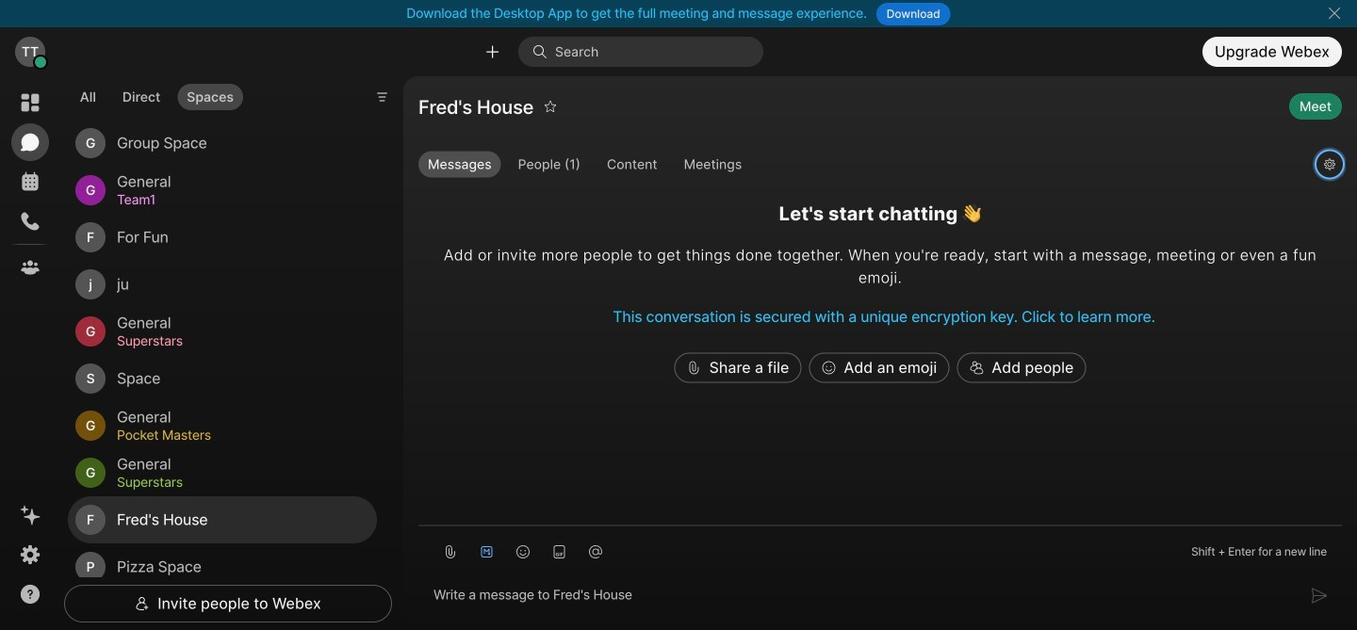 Task type: locate. For each thing, give the bounding box(es) containing it.
2 superstars element from the top
[[117, 472, 354, 493]]

tab list
[[66, 73, 248, 116]]

superstars element for 2nd general list item from the top
[[117, 331, 354, 352]]

wrapper image down the pizza space list item
[[135, 597, 150, 612]]

teams, has no new notifications image
[[19, 256, 41, 279]]

0 horizontal spatial wrapper image
[[34, 56, 47, 69]]

markdown image
[[480, 545, 495, 560]]

navigation
[[0, 76, 60, 631]]

wrapper image
[[34, 56, 47, 69], [135, 597, 150, 612]]

ju list item
[[68, 261, 377, 308]]

mention image
[[588, 545, 603, 560]]

superstars element
[[117, 331, 354, 352], [117, 472, 354, 493]]

wrapper image up dashboard icon
[[34, 56, 47, 69]]

3 general list item from the top
[[68, 403, 377, 450]]

wrapper image
[[533, 44, 555, 59], [687, 360, 702, 376], [821, 360, 836, 376], [969, 360, 984, 376]]

gifs image
[[552, 545, 567, 560]]

4 general list item from the top
[[68, 450, 377, 497]]

calls image
[[19, 210, 41, 233]]

space list item
[[68, 355, 377, 403]]

general list item
[[68, 167, 377, 214], [68, 308, 377, 355], [68, 403, 377, 450], [68, 450, 377, 497]]

group
[[419, 151, 1309, 182]]

1 superstars element from the top
[[117, 331, 354, 352]]

filter by image
[[375, 90, 390, 105]]

1 horizontal spatial wrapper image
[[135, 597, 150, 612]]

2 general list item from the top
[[68, 308, 377, 355]]

connect people image
[[484, 43, 502, 61]]

1 vertical spatial superstars element
[[117, 472, 354, 493]]

1 general list item from the top
[[68, 167, 377, 214]]

superstars element up fred's house list item
[[117, 472, 354, 493]]

meetings image
[[19, 171, 41, 193]]

fred's house list item
[[68, 497, 377, 544]]

0 vertical spatial superstars element
[[117, 331, 354, 352]]

pizza space list item
[[68, 544, 377, 591]]

superstars element up space list item
[[117, 331, 354, 352]]

team1 element
[[117, 190, 354, 210]]

file attachment image
[[443, 545, 458, 560]]



Task type: vqa. For each thing, say whether or not it's contained in the screenshot.
the Appearance tab
no



Task type: describe. For each thing, give the bounding box(es) containing it.
webex tab list
[[11, 84, 49, 287]]

1 vertical spatial wrapper image
[[135, 597, 150, 612]]

messaging, has no new notifications image
[[19, 131, 41, 154]]

what's new image
[[19, 504, 41, 527]]

group space list item
[[68, 120, 377, 167]]

message composer toolbar element
[[419, 527, 1342, 570]]

0 vertical spatial wrapper image
[[34, 56, 47, 69]]

superstars element for fourth general list item from the top
[[117, 472, 354, 493]]

dashboard image
[[19, 91, 41, 114]]

settings image
[[19, 544, 41, 567]]

pocket masters element
[[117, 425, 354, 446]]

view space settings image
[[1323, 149, 1337, 180]]

help image
[[19, 583, 41, 606]]

for fun list item
[[68, 214, 377, 261]]

emoji image
[[516, 545, 531, 560]]

add to favorites image
[[544, 91, 557, 122]]

cancel_16 image
[[1327, 6, 1342, 21]]



